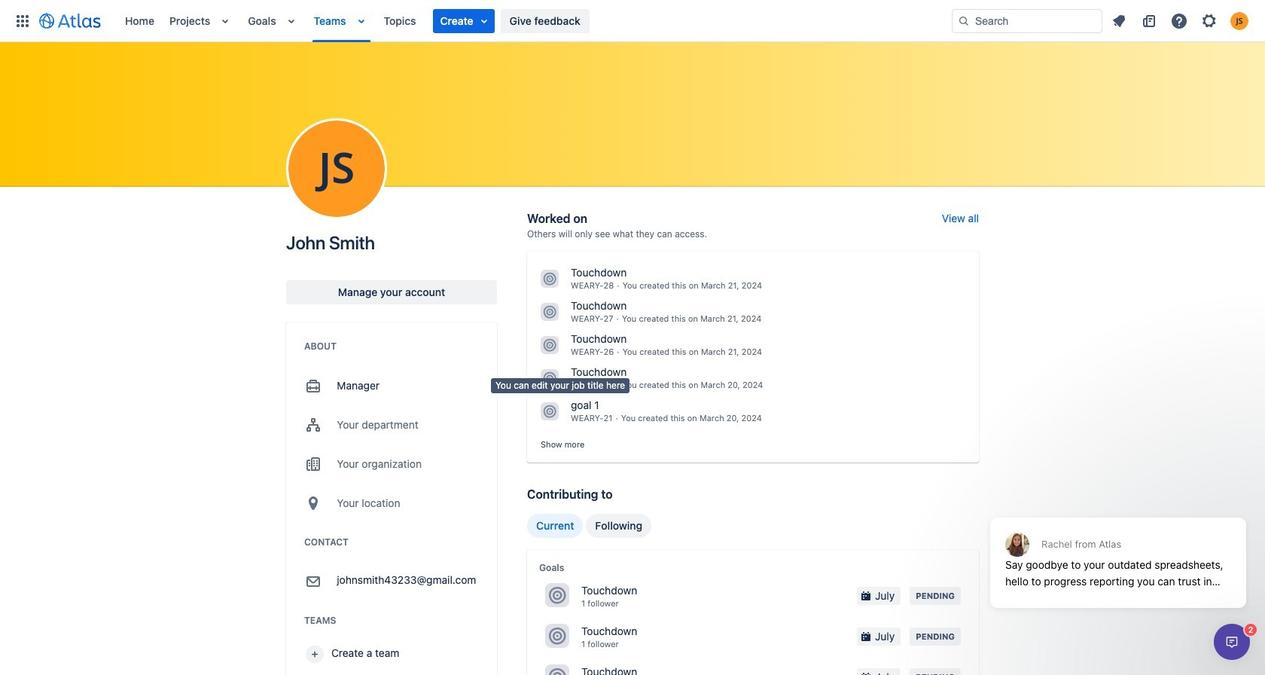 Task type: describe. For each thing, give the bounding box(es) containing it.
notifications image
[[1111, 12, 1129, 30]]

account image
[[1231, 12, 1249, 30]]

Search field
[[952, 9, 1103, 33]]

0 horizontal spatial list
[[118, 0, 952, 42]]

switch to... image
[[14, 12, 32, 30]]

0 vertical spatial dialog
[[983, 481, 1255, 619]]



Task type: locate. For each thing, give the bounding box(es) containing it.
tooltip
[[491, 378, 630, 393]]

1 horizontal spatial list
[[1106, 9, 1257, 33]]

list
[[118, 0, 952, 42], [1106, 9, 1257, 33]]

settings image
[[1201, 12, 1219, 30]]

1 vertical spatial dialog
[[1215, 624, 1251, 660]]

group
[[527, 514, 652, 538]]

None search field
[[952, 9, 1103, 33]]

dialog
[[983, 481, 1255, 619], [1215, 624, 1251, 660]]

profile image actions image
[[328, 160, 346, 178]]

top element
[[9, 0, 952, 42]]

banner
[[0, 0, 1266, 42]]

help image
[[1171, 12, 1189, 30]]

list item
[[433, 9, 495, 33]]

list item inside list
[[433, 9, 495, 33]]

search image
[[958, 15, 970, 27]]



Task type: vqa. For each thing, say whether or not it's contained in the screenshot.
Profile image actions
yes



